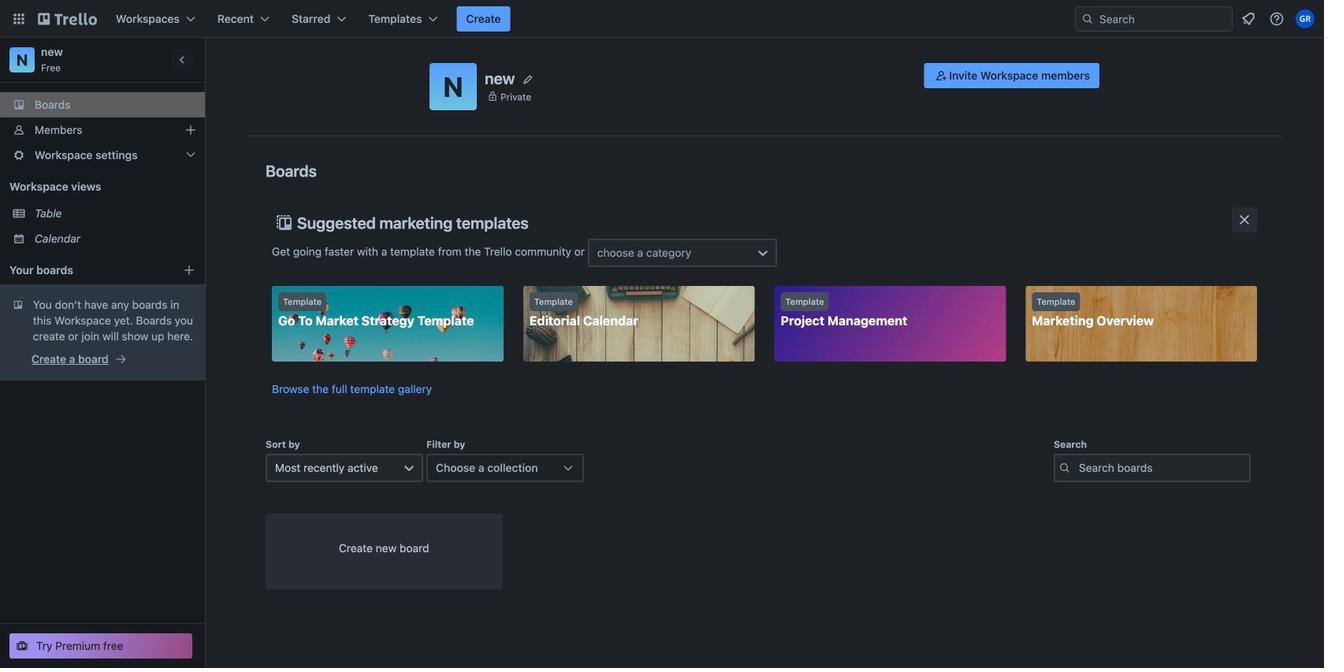 Task type: describe. For each thing, give the bounding box(es) containing it.
add board image
[[183, 264, 195, 277]]

0 notifications image
[[1239, 9, 1258, 28]]

Search field
[[1094, 8, 1232, 30]]

workspace navigation collapse icon image
[[172, 49, 194, 71]]

search image
[[1081, 13, 1094, 25]]



Task type: locate. For each thing, give the bounding box(es) containing it.
Search boards text field
[[1054, 454, 1251, 482]]

back to home image
[[38, 6, 97, 32]]

open information menu image
[[1269, 11, 1285, 27]]

sm image
[[933, 68, 949, 84]]

greg robinson (gregrobinson96) image
[[1296, 9, 1315, 28]]

your boards with 0 items element
[[9, 261, 175, 280]]

primary element
[[0, 0, 1324, 38]]



Task type: vqa. For each thing, say whether or not it's contained in the screenshot.
'Add board' icon
yes



